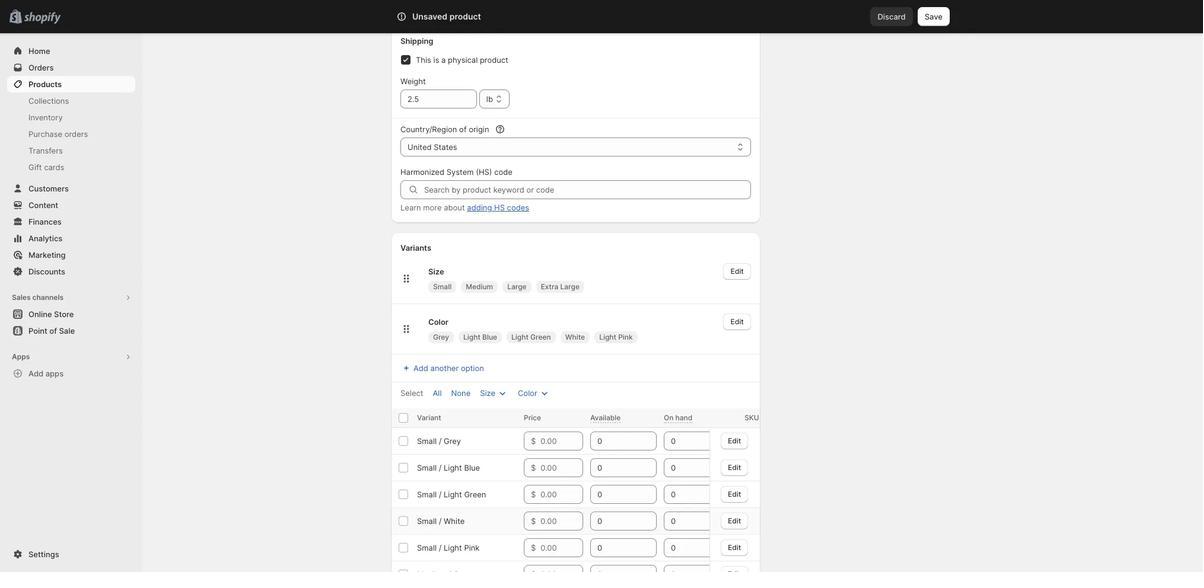 Task type: vqa. For each thing, say whether or not it's contained in the screenshot.
Small / White /
yes



Task type: describe. For each thing, give the bounding box(es) containing it.
small for small / light pink
[[417, 543, 437, 553]]

edit for edit dropdown button corresponding to color
[[731, 317, 744, 326]]

color inside dropdown button
[[518, 389, 537, 398]]

discounts
[[28, 267, 65, 276]]

products link
[[7, 76, 135, 93]]

physical
[[448, 55, 478, 65]]

size button
[[473, 385, 516, 402]]

$ for blue
[[531, 463, 536, 473]]

/ for small / white
[[439, 517, 442, 526]]

options element containing small / light blue
[[417, 463, 480, 473]]

4 edit button from the top
[[721, 513, 748, 529]]

on hand
[[664, 413, 693, 422]]

light green
[[511, 333, 551, 342]]

of for origin
[[459, 125, 467, 134]]

discard
[[878, 12, 906, 21]]

small / grey
[[417, 437, 461, 446]]

sales channels
[[12, 293, 64, 302]]

finances link
[[7, 214, 135, 230]]

small for small / grey
[[417, 437, 437, 446]]

hand
[[675, 413, 693, 422]]

point
[[28, 326, 47, 336]]

system
[[447, 167, 474, 177]]

$ text field for small / grey
[[541, 432, 583, 451]]

5 $ text field from the top
[[541, 565, 583, 572]]

weight
[[400, 77, 426, 86]]

transfers
[[28, 146, 63, 155]]

online
[[28, 310, 52, 319]]

0 vertical spatial white
[[565, 333, 585, 342]]

shopify image
[[24, 12, 61, 24]]

edit button for green
[[721, 486, 748, 503]]

discard button
[[871, 7, 913, 26]]

harmonized system (hs) code
[[400, 167, 512, 177]]

apps
[[12, 352, 30, 361]]

united states
[[408, 142, 457, 152]]

0 vertical spatial size
[[428, 267, 444, 276]]

1 large from the left
[[507, 282, 527, 291]]

color button
[[511, 385, 558, 402]]

content link
[[7, 197, 135, 214]]

about
[[444, 203, 465, 212]]

gift cards
[[28, 163, 64, 172]]

variants
[[400, 243, 431, 253]]

(hs)
[[476, 167, 492, 177]]

inventory link
[[7, 109, 135, 126]]

select
[[400, 389, 423, 398]]

small for small / white
[[417, 517, 437, 526]]

edit for edit button associated with blue
[[728, 463, 741, 472]]

states
[[434, 142, 457, 152]]

transfers link
[[7, 142, 135, 159]]

$ text field
[[541, 459, 583, 478]]

variant
[[417, 413, 441, 422]]

united
[[408, 142, 432, 152]]

gift
[[28, 163, 42, 172]]

edit for second edit button from the bottom of the page
[[728, 516, 741, 525]]

purchase orders
[[28, 129, 88, 139]]

Harmonized System (HS) code text field
[[424, 180, 751, 199]]

apps button
[[7, 349, 135, 365]]

1 vertical spatial green
[[464, 490, 486, 500]]

analytics
[[28, 234, 62, 243]]

add for add apps
[[28, 369, 43, 378]]

light pink
[[599, 333, 633, 342]]

edit button for pink
[[721, 540, 748, 556]]

country/region
[[400, 125, 457, 134]]

online store
[[28, 310, 74, 319]]

small / light pink
[[417, 543, 480, 553]]

all button
[[426, 385, 449, 402]]

origin
[[469, 125, 489, 134]]

this
[[416, 55, 431, 65]]

$ text field for small / light green
[[541, 485, 583, 504]]

add apps
[[28, 369, 64, 378]]

sales channels button
[[7, 290, 135, 306]]

options element containing small / white
[[417, 517, 465, 526]]

$ text field for small / light pink
[[541, 539, 583, 558]]

learn more about adding hs codes
[[400, 203, 529, 212]]

0 vertical spatial color
[[428, 317, 449, 327]]

home
[[28, 46, 50, 56]]

point of sale button
[[0, 323, 142, 339]]

gift cards link
[[7, 159, 135, 176]]

1 edit button from the top
[[721, 433, 748, 449]]

codes
[[507, 203, 529, 212]]

1 vertical spatial grey
[[444, 437, 461, 446]]

edit for green edit button
[[728, 490, 741, 499]]

online store link
[[7, 306, 135, 323]]

another
[[430, 364, 459, 373]]

2 large from the left
[[560, 282, 580, 291]]

content
[[28, 201, 58, 210]]

search button
[[430, 7, 774, 26]]

harmonized
[[400, 167, 444, 177]]

purchase orders link
[[7, 126, 135, 142]]

orders
[[64, 129, 88, 139]]

channels
[[32, 293, 64, 302]]

search
[[449, 12, 474, 21]]

inventory
[[28, 113, 63, 122]]

none button
[[444, 385, 478, 402]]



Task type: locate. For each thing, give the bounding box(es) containing it.
$ text field
[[541, 432, 583, 451], [541, 485, 583, 504], [541, 512, 583, 531], [541, 539, 583, 558], [541, 565, 583, 572]]

is
[[433, 55, 439, 65]]

3 $ text field from the top
[[541, 512, 583, 531]]

1 vertical spatial pink
[[464, 543, 480, 553]]

0 horizontal spatial color
[[428, 317, 449, 327]]

add another option
[[413, 364, 484, 373]]

settings
[[28, 550, 59, 559]]

none
[[451, 389, 471, 398]]

settings link
[[7, 546, 135, 563]]

marketing link
[[7, 247, 135, 263]]

1 vertical spatial color
[[518, 389, 537, 398]]

1 options element from the top
[[417, 437, 461, 446]]

1 horizontal spatial of
[[459, 125, 467, 134]]

/ for small / light pink
[[439, 543, 442, 553]]

1 vertical spatial blue
[[464, 463, 480, 473]]

1 horizontal spatial white
[[565, 333, 585, 342]]

1 horizontal spatial color
[[518, 389, 537, 398]]

of left origin
[[459, 125, 467, 134]]

product right physical
[[480, 55, 508, 65]]

5 $ from the top
[[531, 543, 536, 553]]

edit for 5th edit button from the bottom
[[728, 436, 741, 445]]

/
[[439, 437, 442, 446], [439, 463, 442, 473], [439, 490, 442, 500], [439, 517, 442, 526], [439, 543, 442, 553]]

0 vertical spatial pink
[[618, 333, 633, 342]]

of inside button
[[49, 326, 57, 336]]

edit button
[[723, 263, 751, 280], [723, 314, 751, 330]]

add left "apps"
[[28, 369, 43, 378]]

edit for edit dropdown button for size
[[731, 267, 744, 276]]

3 $ from the top
[[531, 490, 536, 500]]

options element containing small / light pink
[[417, 543, 480, 553]]

adding hs codes link
[[467, 203, 529, 212]]

grey up 'small / light blue'
[[444, 437, 461, 446]]

0 horizontal spatial large
[[507, 282, 527, 291]]

green
[[530, 333, 551, 342], [464, 490, 486, 500]]

green down 'small / light blue'
[[464, 490, 486, 500]]

add another option button
[[393, 360, 491, 377]]

white down "small / light green"
[[444, 517, 465, 526]]

collections link
[[7, 93, 135, 109]]

small for small / light blue
[[417, 463, 437, 473]]

code
[[494, 167, 512, 177]]

0 vertical spatial blue
[[482, 333, 497, 342]]

options element up "small / light green"
[[417, 463, 480, 473]]

grey up the add another option button on the left bottom
[[433, 333, 449, 342]]

4 $ text field from the top
[[541, 539, 583, 558]]

2 edit button from the top
[[723, 314, 751, 330]]

light blue
[[463, 333, 497, 342]]

learn
[[400, 203, 421, 212]]

2 options element from the top
[[417, 463, 480, 473]]

analytics link
[[7, 230, 135, 247]]

options element up the small / light pink
[[417, 517, 465, 526]]

product right unsaved
[[449, 11, 481, 21]]

small / white
[[417, 517, 465, 526]]

4 options element from the top
[[417, 517, 465, 526]]

add inside button
[[28, 369, 43, 378]]

size inside size "dropdown button"
[[480, 389, 495, 398]]

customers
[[28, 184, 69, 193]]

edit button
[[721, 433, 748, 449], [721, 459, 748, 476], [721, 486, 748, 503], [721, 513, 748, 529], [721, 540, 748, 556]]

0 vertical spatial of
[[459, 125, 467, 134]]

4 $ from the top
[[531, 517, 536, 526]]

1 horizontal spatial green
[[530, 333, 551, 342]]

small for small / light green
[[417, 490, 437, 500]]

/ up the small / light pink
[[439, 517, 442, 526]]

1 horizontal spatial pink
[[618, 333, 633, 342]]

Weight text field
[[400, 90, 477, 109]]

None number field
[[590, 432, 639, 451], [664, 432, 712, 451], [590, 459, 639, 478], [664, 459, 712, 478], [590, 485, 639, 504], [664, 485, 712, 504], [590, 512, 639, 531], [664, 512, 712, 531], [590, 539, 639, 558], [664, 539, 712, 558], [590, 565, 639, 572], [664, 565, 712, 572], [590, 432, 639, 451], [664, 432, 712, 451], [590, 459, 639, 478], [664, 459, 712, 478], [590, 485, 639, 504], [664, 485, 712, 504], [590, 512, 639, 531], [664, 512, 712, 531], [590, 539, 639, 558], [664, 539, 712, 558], [590, 565, 639, 572], [664, 565, 712, 572]]

5 edit button from the top
[[721, 540, 748, 556]]

0 vertical spatial grey
[[433, 333, 449, 342]]

white
[[565, 333, 585, 342], [444, 517, 465, 526]]

0 horizontal spatial pink
[[464, 543, 480, 553]]

grey
[[433, 333, 449, 342], [444, 437, 461, 446]]

size right none
[[480, 389, 495, 398]]

2 $ text field from the top
[[541, 485, 583, 504]]

product
[[449, 11, 481, 21], [480, 55, 508, 65]]

0 horizontal spatial size
[[428, 267, 444, 276]]

large left extra
[[507, 282, 527, 291]]

options element containing small / light green
[[417, 490, 486, 500]]

add inside button
[[413, 364, 428, 373]]

$ for green
[[531, 490, 536, 500]]

1 horizontal spatial blue
[[482, 333, 497, 342]]

this is a physical product
[[416, 55, 508, 65]]

of for sale
[[49, 326, 57, 336]]

4 / from the top
[[439, 517, 442, 526]]

1 / from the top
[[439, 437, 442, 446]]

/ for small / grey
[[439, 437, 442, 446]]

3 edit button from the top
[[721, 486, 748, 503]]

purchase
[[28, 129, 62, 139]]

extra
[[541, 282, 558, 291]]

1 vertical spatial of
[[49, 326, 57, 336]]

/ down small / white
[[439, 543, 442, 553]]

5 / from the top
[[439, 543, 442, 553]]

price
[[524, 413, 541, 422]]

/ up small / white
[[439, 490, 442, 500]]

options element down 'small / light blue'
[[417, 490, 486, 500]]

orders
[[28, 63, 54, 72]]

customers link
[[7, 180, 135, 197]]

products
[[28, 79, 62, 89]]

green down extra
[[530, 333, 551, 342]]

add left another
[[413, 364, 428, 373]]

extra large
[[541, 282, 580, 291]]

save button
[[918, 7, 950, 26]]

options element
[[417, 437, 461, 446], [417, 463, 480, 473], [417, 490, 486, 500], [417, 517, 465, 526], [417, 543, 480, 553], [417, 570, 470, 572]]

lb
[[486, 94, 493, 104]]

sales
[[12, 293, 31, 302]]

1 vertical spatial edit button
[[723, 314, 751, 330]]

edit button for color
[[723, 314, 751, 330]]

0 horizontal spatial blue
[[464, 463, 480, 473]]

2 edit button from the top
[[721, 459, 748, 476]]

small down small / grey
[[417, 463, 437, 473]]

small left medium
[[433, 282, 452, 291]]

$ text field for small / white
[[541, 512, 583, 531]]

/ down variant at left bottom
[[439, 437, 442, 446]]

home link
[[7, 43, 135, 59]]

large right extra
[[560, 282, 580, 291]]

/ down small / grey
[[439, 463, 442, 473]]

/ for small / light blue
[[439, 463, 442, 473]]

online store button
[[0, 306, 142, 323]]

1 horizontal spatial size
[[480, 389, 495, 398]]

large
[[507, 282, 527, 291], [560, 282, 580, 291]]

color up the add another option button on the left bottom
[[428, 317, 449, 327]]

6 options element from the top
[[417, 570, 470, 572]]

0 horizontal spatial add
[[28, 369, 43, 378]]

1 horizontal spatial large
[[560, 282, 580, 291]]

0 vertical spatial edit button
[[723, 263, 751, 280]]

1 $ text field from the top
[[541, 432, 583, 451]]

add apps button
[[7, 365, 135, 382]]

of left sale
[[49, 326, 57, 336]]

a
[[441, 55, 446, 65]]

edit button for size
[[723, 263, 751, 280]]

on
[[664, 413, 674, 422]]

marketing
[[28, 250, 66, 260]]

small up small / white
[[417, 490, 437, 500]]

0 vertical spatial product
[[449, 11, 481, 21]]

color up price at the left bottom of the page
[[518, 389, 537, 398]]

2 $ from the top
[[531, 463, 536, 473]]

save
[[925, 12, 943, 21]]

more
[[423, 203, 442, 212]]

cards
[[44, 163, 64, 172]]

options element down variant at left bottom
[[417, 437, 461, 446]]

collections
[[28, 96, 69, 106]]

small / light blue
[[417, 463, 480, 473]]

edit button for blue
[[721, 459, 748, 476]]

options element down the small / light pink
[[417, 570, 470, 572]]

shipping
[[400, 36, 433, 46]]

point of sale link
[[7, 323, 135, 339]]

store
[[54, 310, 74, 319]]

0 horizontal spatial white
[[444, 517, 465, 526]]

5 options element from the top
[[417, 543, 480, 553]]

unsaved
[[412, 11, 447, 21]]

1 vertical spatial white
[[444, 517, 465, 526]]

add for add another option
[[413, 364, 428, 373]]

1 vertical spatial product
[[480, 55, 508, 65]]

$ for pink
[[531, 543, 536, 553]]

small down small / white
[[417, 543, 437, 553]]

0 vertical spatial green
[[530, 333, 551, 342]]

sku
[[745, 413, 759, 422]]

light
[[463, 333, 480, 342], [511, 333, 529, 342], [599, 333, 616, 342], [444, 463, 462, 473], [444, 490, 462, 500], [444, 543, 462, 553]]

small for small
[[433, 282, 452, 291]]

all
[[433, 389, 442, 398]]

0 horizontal spatial green
[[464, 490, 486, 500]]

unsaved product
[[412, 11, 481, 21]]

small down variant at left bottom
[[417, 437, 437, 446]]

1 horizontal spatial add
[[413, 364, 428, 373]]

options element containing small / grey
[[417, 437, 461, 446]]

3 / from the top
[[439, 490, 442, 500]]

sale
[[59, 326, 75, 336]]

1 vertical spatial size
[[480, 389, 495, 398]]

orders link
[[7, 59, 135, 76]]

hs
[[494, 203, 505, 212]]

/ for small / light green
[[439, 490, 442, 500]]

0 horizontal spatial of
[[49, 326, 57, 336]]

option
[[461, 364, 484, 373]]

white left light pink
[[565, 333, 585, 342]]

medium
[[466, 282, 493, 291]]

1 edit button from the top
[[723, 263, 751, 280]]

finances
[[28, 217, 62, 227]]

add
[[413, 364, 428, 373], [28, 369, 43, 378]]

blue up option
[[482, 333, 497, 342]]

blue up "small / light green"
[[464, 463, 480, 473]]

small up the small / light pink
[[417, 517, 437, 526]]

edit for pink edit button
[[728, 543, 741, 552]]

small / light green
[[417, 490, 486, 500]]

discounts link
[[7, 263, 135, 280]]

1 $ from the top
[[531, 437, 536, 446]]

options element down small / white
[[417, 543, 480, 553]]

available
[[590, 413, 621, 422]]

2 / from the top
[[439, 463, 442, 473]]

3 options element from the top
[[417, 490, 486, 500]]

size down variants
[[428, 267, 444, 276]]

small
[[433, 282, 452, 291], [417, 437, 437, 446], [417, 463, 437, 473], [417, 490, 437, 500], [417, 517, 437, 526], [417, 543, 437, 553]]

country/region of origin
[[400, 125, 489, 134]]



